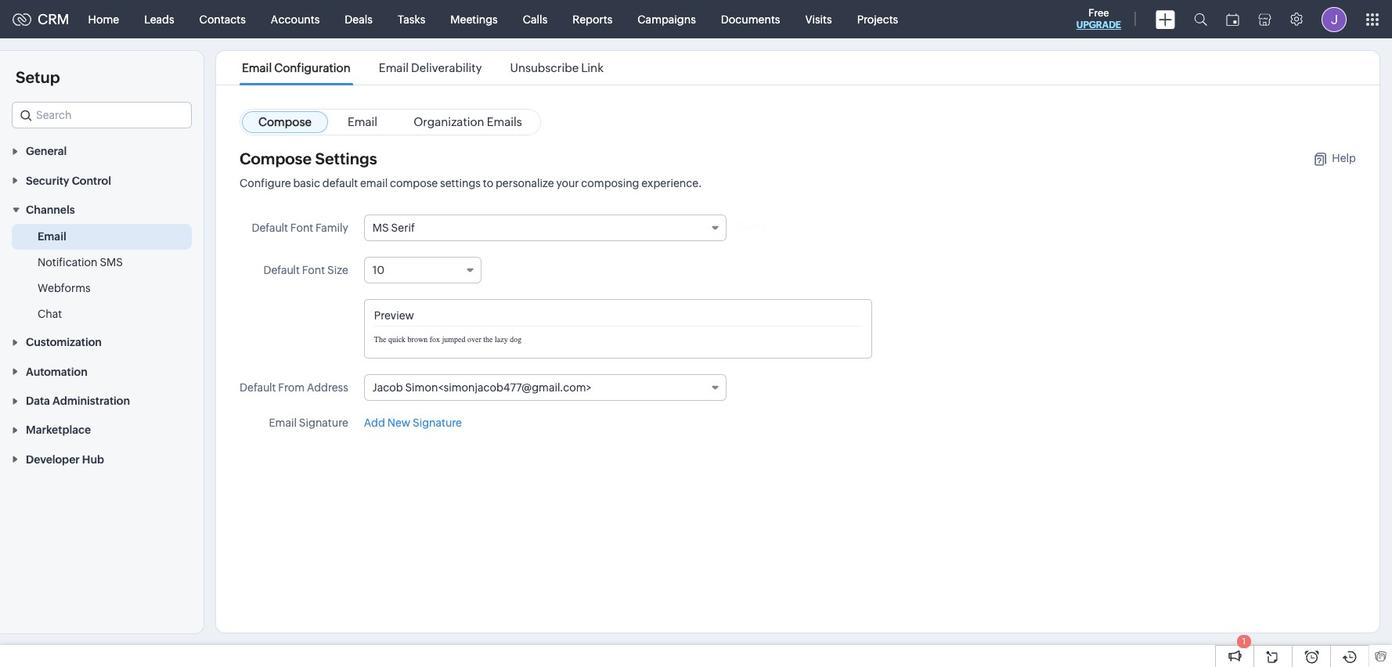 Task type: locate. For each thing, give the bounding box(es) containing it.
default for default from address
[[240, 381, 276, 394]]

font
[[290, 222, 313, 234], [302, 264, 325, 276]]

1 horizontal spatial signature
[[413, 417, 462, 429]]

emails
[[487, 115, 522, 128]]

calls link
[[510, 0, 560, 38]]

home link
[[76, 0, 132, 38]]

compose for compose
[[258, 115, 312, 128]]

0 horizontal spatial email link
[[38, 229, 66, 244]]

configure basic default email compose settings to personalize your composing experience.
[[240, 177, 702, 190]]

Jacob Simon<simonjacob477@gmail.com> field
[[364, 374, 727, 401]]

link
[[581, 61, 604, 74]]

default left from
[[240, 381, 276, 394]]

0 vertical spatial email link
[[331, 111, 394, 133]]

security control button
[[0, 166, 204, 195]]

signature down address
[[299, 417, 348, 429]]

your
[[556, 177, 579, 190]]

jacob
[[373, 381, 403, 394]]

the
[[374, 334, 386, 345]]

default down default font family
[[263, 264, 300, 276]]

signature
[[299, 417, 348, 429], [413, 417, 462, 429]]

0 horizontal spatial signature
[[299, 417, 348, 429]]

serif
[[391, 222, 415, 234]]

email deliverability
[[379, 61, 482, 74]]

logo image
[[13, 13, 31, 25]]

1 vertical spatial compose
[[240, 150, 312, 168]]

jumped
[[442, 334, 466, 345]]

organization emails
[[414, 115, 522, 128]]

documents
[[721, 13, 780, 25]]

email
[[360, 177, 388, 190]]

deals link
[[332, 0, 385, 38]]

calls
[[523, 13, 548, 25]]

quick
[[388, 334, 406, 345]]

email left configuration
[[242, 61, 272, 74]]

compose link
[[242, 111, 328, 133]]

general
[[26, 145, 67, 158]]

meetings link
[[438, 0, 510, 38]]

default font family
[[252, 222, 348, 234]]

compose up configure
[[240, 150, 312, 168]]

email for topmost email link
[[348, 115, 378, 128]]

0 vertical spatial compose
[[258, 115, 312, 128]]

1 signature from the left
[[299, 417, 348, 429]]

default down configure
[[252, 222, 288, 234]]

default for default font size
[[263, 264, 300, 276]]

default
[[252, 222, 288, 234], [263, 264, 300, 276], [240, 381, 276, 394]]

unsubscribe link
[[510, 61, 604, 74]]

compose up compose settings
[[258, 115, 312, 128]]

1 vertical spatial font
[[302, 264, 325, 276]]

email down from
[[269, 417, 297, 429]]

list
[[228, 51, 618, 85]]

2 vertical spatial default
[[240, 381, 276, 394]]

new
[[387, 417, 410, 429]]

default font size
[[263, 264, 348, 276]]

automation
[[26, 365, 88, 378]]

security
[[26, 174, 69, 187]]

font for size
[[302, 264, 325, 276]]

jacob simon<simonjacob477@gmail.com>
[[373, 381, 592, 394]]

crm
[[38, 11, 69, 27]]

brown
[[408, 334, 428, 345]]

from
[[278, 381, 305, 394]]

email link up settings
[[331, 111, 394, 133]]

experience.
[[642, 177, 702, 190]]

security control
[[26, 174, 111, 187]]

unsubscribe link link
[[508, 61, 606, 74]]

help
[[1332, 152, 1356, 164]]

family
[[316, 222, 348, 234]]

saved !
[[735, 220, 772, 233]]

customization
[[26, 336, 102, 349]]

signature right the new
[[413, 417, 462, 429]]

preview
[[374, 309, 414, 322]]

2 signature from the left
[[413, 417, 462, 429]]

None field
[[12, 102, 192, 128]]

data administration button
[[0, 386, 204, 415]]

settings
[[315, 150, 377, 168]]

deliverability
[[411, 61, 482, 74]]

email inside channels region
[[38, 230, 66, 243]]

add new signature
[[364, 417, 462, 429]]

font left size
[[302, 264, 325, 276]]

saved
[[735, 220, 766, 233]]

email down tasks
[[379, 61, 409, 74]]

create menu image
[[1156, 10, 1175, 29]]

contacts link
[[187, 0, 258, 38]]

email up settings
[[348, 115, 378, 128]]

default for default font family
[[252, 222, 288, 234]]

email link
[[331, 111, 394, 133], [38, 229, 66, 244]]

webforms
[[38, 282, 91, 294]]

fox
[[430, 334, 440, 345]]

notification
[[38, 256, 98, 269]]

marketplace
[[26, 424, 91, 437]]

compose for compose settings
[[240, 150, 312, 168]]

settings
[[440, 177, 481, 190]]

channels region
[[0, 224, 204, 327]]

configuration
[[274, 61, 351, 74]]

projects
[[857, 13, 898, 25]]

0 vertical spatial default
[[252, 222, 288, 234]]

personalize
[[496, 177, 554, 190]]

email
[[242, 61, 272, 74], [379, 61, 409, 74], [348, 115, 378, 128], [38, 230, 66, 243], [269, 417, 297, 429]]

administration
[[52, 395, 130, 407]]

free upgrade
[[1077, 7, 1121, 31]]

crm link
[[13, 11, 69, 27]]

email down channels
[[38, 230, 66, 243]]

0 vertical spatial font
[[290, 222, 313, 234]]

lazy
[[495, 334, 508, 345]]

developer hub button
[[0, 444, 204, 474]]

add
[[364, 417, 385, 429]]

webforms link
[[38, 280, 91, 296]]

basic
[[293, 177, 320, 190]]

1 vertical spatial default
[[263, 264, 300, 276]]

data
[[26, 395, 50, 407]]

over
[[467, 334, 481, 345]]

1 horizontal spatial email link
[[331, 111, 394, 133]]

MS Serif field
[[364, 215, 727, 241]]

email link down channels
[[38, 229, 66, 244]]

1 vertical spatial email link
[[38, 229, 66, 244]]

configure
[[240, 177, 291, 190]]

font left family
[[290, 222, 313, 234]]

reports
[[573, 13, 613, 25]]

email for email configuration
[[242, 61, 272, 74]]

organization emails link
[[397, 111, 539, 133]]



Task type: vqa. For each thing, say whether or not it's contained in the screenshot.
"Created By"
no



Task type: describe. For each thing, give the bounding box(es) containing it.
calendar image
[[1226, 13, 1240, 25]]

email for email signature
[[269, 417, 297, 429]]

composing
[[581, 177, 639, 190]]

ms
[[373, 222, 389, 234]]

1
[[1243, 637, 1246, 646]]

leads
[[144, 13, 174, 25]]

accounts link
[[258, 0, 332, 38]]

meetings
[[451, 13, 498, 25]]

free
[[1089, 7, 1109, 19]]

automation button
[[0, 357, 204, 386]]

deals
[[345, 13, 373, 25]]

tasks
[[398, 13, 425, 25]]

developer hub
[[26, 453, 104, 466]]

email configuration
[[242, 61, 351, 74]]

accounts
[[271, 13, 320, 25]]

data administration
[[26, 395, 130, 407]]

tasks link
[[385, 0, 438, 38]]

address
[[307, 381, 348, 394]]

default
[[322, 177, 358, 190]]

developer
[[26, 453, 80, 466]]

marketplace button
[[0, 415, 204, 444]]

channels button
[[0, 195, 204, 224]]

contacts
[[199, 13, 246, 25]]

notification sms link
[[38, 255, 123, 270]]

profile element
[[1312, 0, 1356, 38]]

customization button
[[0, 327, 204, 357]]

notification sms
[[38, 256, 123, 269]]

reports link
[[560, 0, 625, 38]]

the quick brown fox jumped over the lazy dog
[[374, 334, 522, 345]]

list containing email configuration
[[228, 51, 618, 85]]

email configuration link
[[240, 61, 353, 74]]

chat
[[38, 308, 62, 320]]

visits link
[[793, 0, 845, 38]]

10 field
[[364, 257, 481, 283]]

email link inside channels region
[[38, 229, 66, 244]]

ms serif
[[373, 222, 415, 234]]

the
[[483, 334, 493, 345]]

email deliverability link
[[377, 61, 484, 74]]

search element
[[1185, 0, 1217, 38]]

visits
[[805, 13, 832, 25]]

compose settings
[[240, 150, 377, 168]]

10
[[373, 264, 385, 276]]

font for family
[[290, 222, 313, 234]]

compose
[[390, 177, 438, 190]]

channels
[[26, 204, 75, 216]]

setup
[[16, 68, 60, 86]]

home
[[88, 13, 119, 25]]

documents link
[[709, 0, 793, 38]]

Search text field
[[13, 103, 191, 128]]

projects link
[[845, 0, 911, 38]]

leads link
[[132, 0, 187, 38]]

unsubscribe
[[510, 61, 579, 74]]

default from address
[[240, 381, 348, 394]]

control
[[72, 174, 111, 187]]

search image
[[1194, 13, 1208, 26]]

general button
[[0, 136, 204, 166]]

size
[[327, 264, 348, 276]]

upgrade
[[1077, 20, 1121, 31]]

simon<simonjacob477@gmail.com>
[[405, 381, 592, 394]]

profile image
[[1322, 7, 1347, 32]]

create menu element
[[1146, 0, 1185, 38]]

email for email deliverability
[[379, 61, 409, 74]]



